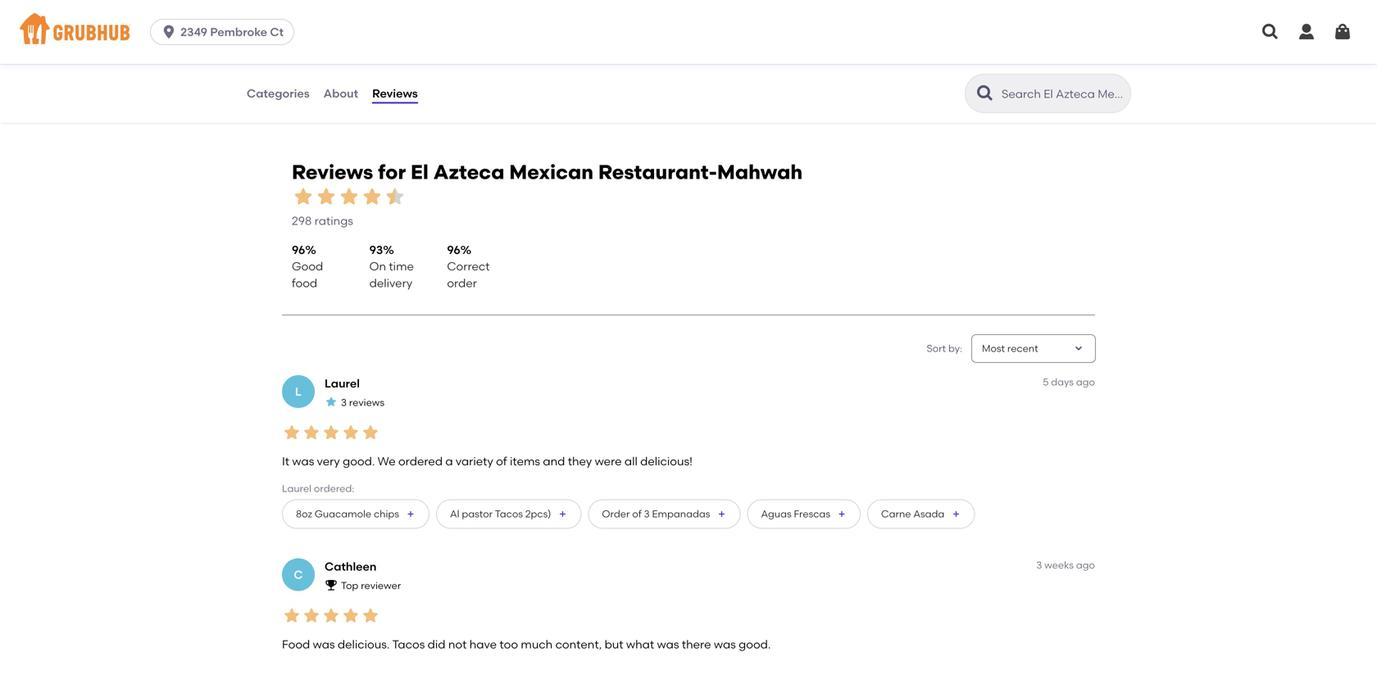 Task type: locate. For each thing, give the bounding box(es) containing it.
plus icon image
[[406, 510, 416, 520], [558, 510, 568, 520], [717, 510, 727, 520], [837, 510, 847, 520], [952, 510, 961, 520]]

tacos inside button
[[495, 509, 523, 521]]

plus icon image right asada
[[952, 510, 961, 520]]

3 plus icon image from the left
[[717, 510, 727, 520]]

1 vertical spatial reviews
[[292, 160, 373, 184]]

star icon image
[[292, 185, 315, 208], [315, 185, 338, 208], [338, 185, 361, 208], [361, 185, 384, 208], [384, 185, 407, 208], [384, 185, 407, 208], [325, 396, 338, 409], [282, 423, 302, 443], [302, 423, 322, 443], [322, 423, 341, 443], [341, 423, 361, 443], [361, 423, 381, 443], [282, 606, 302, 626], [302, 606, 322, 626], [322, 606, 341, 626], [341, 606, 361, 626], [361, 606, 381, 626]]

1 vertical spatial 3
[[644, 509, 650, 521]]

too
[[500, 638, 518, 652]]

1 plus icon image from the left
[[406, 510, 416, 520]]

plus icon image for aguas frescas
[[837, 510, 847, 520]]

2 ago from the top
[[1077, 560, 1096, 572]]

4 plus icon image from the left
[[837, 510, 847, 520]]

1 horizontal spatial tacos
[[495, 509, 523, 521]]

1 horizontal spatial delivery
[[370, 276, 413, 290]]

0 vertical spatial 3
[[341, 397, 347, 409]]

2349
[[181, 25, 207, 39]]

96 for 96 correct order
[[447, 243, 461, 257]]

0 vertical spatial delivery
[[296, 34, 333, 46]]

1 vertical spatial delivery
[[370, 276, 413, 290]]

ordered:
[[314, 483, 355, 495]]

1 vertical spatial of
[[633, 509, 642, 521]]

plus icon image inside order of 3 empanadas "button"
[[717, 510, 727, 520]]

they
[[568, 455, 592, 469]]

azteca
[[434, 160, 505, 184]]

0 horizontal spatial of
[[496, 455, 507, 469]]

not
[[449, 638, 467, 652]]

reviews right about
[[372, 86, 418, 100]]

reviewer
[[361, 580, 401, 592]]

0 horizontal spatial delivery
[[296, 34, 333, 46]]

0 vertical spatial reviews
[[372, 86, 418, 100]]

0 vertical spatial tacos
[[495, 509, 523, 521]]

were
[[595, 455, 622, 469]]

3 left weeks at right bottom
[[1037, 560, 1043, 572]]

plus icon image inside carne asada button
[[952, 510, 961, 520]]

delivery
[[296, 34, 333, 46], [370, 276, 413, 290]]

cathleen
[[325, 560, 377, 574]]

0 vertical spatial ago
[[1077, 377, 1096, 389]]

0 horizontal spatial good.
[[343, 455, 375, 469]]

plus icon image for order of 3 empanadas
[[717, 510, 727, 520]]

asada
[[914, 509, 945, 521]]

most
[[983, 343, 1006, 355]]

delivery inside 40–55 $6.99 delivery
[[296, 34, 333, 46]]

96 inside 96 correct order
[[447, 243, 461, 257]]

l
[[295, 385, 302, 399]]

carne
[[882, 509, 912, 521]]

2pcs)
[[526, 509, 551, 521]]

a
[[446, 455, 453, 469]]

0 vertical spatial good.
[[343, 455, 375, 469]]

pastor
[[462, 509, 493, 521]]

Search El Azteca Mexican Restaurant-Mahwah search field
[[1001, 86, 1126, 102]]

chips
[[374, 509, 399, 521]]

1 horizontal spatial svg image
[[1261, 22, 1281, 42]]

food was delicious. tacos did not have too much content, but what was there was good.
[[282, 638, 771, 652]]

ct
[[270, 25, 284, 39]]

trophy icon image
[[325, 579, 338, 592]]

1 vertical spatial good.
[[739, 638, 771, 652]]

good
[[292, 260, 323, 274]]

ago right weeks at right bottom
[[1077, 560, 1096, 572]]

laurel up 3 reviews
[[325, 377, 360, 391]]

good. left we
[[343, 455, 375, 469]]

guacamole
[[315, 509, 372, 521]]

96 correct order
[[447, 243, 490, 290]]

1 vertical spatial ago
[[1077, 560, 1096, 572]]

plus icon image right 2pcs)
[[558, 510, 568, 520]]

0 horizontal spatial 3
[[341, 397, 347, 409]]

was right the 'food'
[[313, 638, 335, 652]]

delivery inside 93 on time delivery
[[370, 276, 413, 290]]

reviews inside button
[[372, 86, 418, 100]]

reviews for el azteca mexican restaurant-mahwah
[[292, 160, 803, 184]]

3 left reviews
[[341, 397, 347, 409]]

96 inside "96 good food"
[[292, 243, 305, 257]]

3
[[341, 397, 347, 409], [644, 509, 650, 521], [1037, 560, 1043, 572]]

pembroke
[[210, 25, 267, 39]]

delivery down time
[[370, 276, 413, 290]]

of right order on the left of the page
[[633, 509, 642, 521]]

3 right order on the left of the page
[[644, 509, 650, 521]]

0 horizontal spatial svg image
[[161, 24, 177, 40]]

0 horizontal spatial laurel
[[282, 483, 312, 495]]

was
[[292, 455, 314, 469], [313, 638, 335, 652], [657, 638, 679, 652], [714, 638, 736, 652]]

2 plus icon image from the left
[[558, 510, 568, 520]]

plus icon image right frescas
[[837, 510, 847, 520]]

$6.99
[[270, 34, 294, 46]]

good. right there
[[739, 638, 771, 652]]

8oz guacamole chips
[[296, 509, 399, 521]]

1 horizontal spatial 3
[[644, 509, 650, 521]]

1 horizontal spatial 96
[[447, 243, 461, 257]]

1 ago from the top
[[1077, 377, 1096, 389]]

96 up correct
[[447, 243, 461, 257]]

svg image
[[1261, 22, 1281, 42], [1298, 22, 1317, 42], [161, 24, 177, 40]]

weeks
[[1045, 560, 1074, 572]]

recent
[[1008, 343, 1039, 355]]

plus icon image right chips at left bottom
[[406, 510, 416, 520]]

did
[[428, 638, 446, 652]]

al
[[450, 509, 460, 521]]

0 horizontal spatial 96
[[292, 243, 305, 257]]

tacos left did at the bottom
[[392, 638, 425, 652]]

1 vertical spatial tacos
[[392, 638, 425, 652]]

plus icon image inside al pastor tacos 2pcs) button
[[558, 510, 568, 520]]

plus icon image right empanadas
[[717, 510, 727, 520]]

el
[[411, 160, 429, 184]]

1 96 from the left
[[292, 243, 305, 257]]

2 96 from the left
[[447, 243, 461, 257]]

298
[[292, 214, 312, 228]]

96 up 'good'
[[292, 243, 305, 257]]

reviews
[[349, 397, 385, 409]]

reviews
[[372, 86, 418, 100], [292, 160, 373, 184]]

laurel up the 8oz
[[282, 483, 312, 495]]

about button
[[323, 64, 359, 123]]

of left items
[[496, 455, 507, 469]]

0 vertical spatial laurel
[[325, 377, 360, 391]]

most recent
[[983, 343, 1039, 355]]

carne asada
[[882, 509, 945, 521]]

delivery right $6.99
[[296, 34, 333, 46]]

Sort by: field
[[983, 342, 1039, 356]]

order of 3 empanadas button
[[588, 500, 741, 530]]

2 horizontal spatial 3
[[1037, 560, 1043, 572]]

ago right days
[[1077, 377, 1096, 389]]

delicious.
[[338, 638, 390, 652]]

5 plus icon image from the left
[[952, 510, 961, 520]]

was right what
[[657, 638, 679, 652]]

2 vertical spatial 3
[[1037, 560, 1043, 572]]

of
[[496, 455, 507, 469], [633, 509, 642, 521]]

1 horizontal spatial laurel
[[325, 377, 360, 391]]

search icon image
[[976, 84, 996, 103]]

good.
[[343, 455, 375, 469], [739, 638, 771, 652]]

1 vertical spatial laurel
[[282, 483, 312, 495]]

0 horizontal spatial tacos
[[392, 638, 425, 652]]

restaurant-
[[599, 160, 718, 184]]

tacos left 2pcs)
[[495, 509, 523, 521]]

order
[[447, 276, 477, 290]]

3 weeks ago
[[1037, 560, 1096, 572]]

plus icon image for 8oz guacamole chips
[[406, 510, 416, 520]]

on
[[370, 260, 386, 274]]

tacos
[[495, 509, 523, 521], [392, 638, 425, 652]]

we
[[378, 455, 396, 469]]

but
[[605, 638, 624, 652]]

plus icon image for al pastor tacos 2pcs)
[[558, 510, 568, 520]]

reviews up ratings
[[292, 160, 373, 184]]

ordered
[[399, 455, 443, 469]]

delicious!
[[641, 455, 693, 469]]

ago
[[1077, 377, 1096, 389], [1077, 560, 1096, 572]]

about
[[324, 86, 358, 100]]

plus icon image inside aguas frescas button
[[837, 510, 847, 520]]

1 horizontal spatial of
[[633, 509, 642, 521]]

plus icon image inside 8oz guacamole chips button
[[406, 510, 416, 520]]

much
[[521, 638, 553, 652]]



Task type: describe. For each thing, give the bounding box(es) containing it.
content,
[[556, 638, 602, 652]]

2 horizontal spatial svg image
[[1298, 22, 1317, 42]]

laurel for laurel
[[325, 377, 360, 391]]

8oz
[[296, 509, 313, 521]]

ago for it was very good. we ordered a variety of items and they were all delicious!
[[1077, 377, 1096, 389]]

c
[[294, 568, 303, 582]]

empanadas
[[652, 509, 711, 521]]

for
[[378, 160, 406, 184]]

aguas frescas
[[762, 509, 831, 521]]

have
[[470, 638, 497, 652]]

5 days ago
[[1043, 377, 1096, 389]]

96 good food
[[292, 243, 323, 290]]

main navigation navigation
[[0, 0, 1378, 64]]

carne asada button
[[868, 500, 975, 530]]

sort by:
[[927, 343, 963, 355]]

categories button
[[246, 64, 311, 123]]

by:
[[949, 343, 963, 355]]

3 inside order of 3 empanadas "button"
[[644, 509, 650, 521]]

order of 3 empanadas
[[602, 509, 711, 521]]

it
[[282, 455, 290, 469]]

0 vertical spatial of
[[496, 455, 507, 469]]

frescas
[[794, 509, 831, 521]]

all
[[625, 455, 638, 469]]

top
[[341, 580, 359, 592]]

and
[[543, 455, 565, 469]]

food
[[292, 276, 318, 290]]

laurel for laurel ordered:
[[282, 483, 312, 495]]

was right it
[[292, 455, 314, 469]]

caret down icon image
[[1073, 342, 1086, 356]]

order
[[602, 509, 630, 521]]

93 on time delivery
[[370, 243, 414, 290]]

96 for 96 good food
[[292, 243, 305, 257]]

laurel ordered:
[[282, 483, 355, 495]]

al pastor tacos 2pcs)
[[450, 509, 551, 521]]

aguas
[[762, 509, 792, 521]]

aguas frescas button
[[748, 500, 861, 530]]

it was very good. we ordered a variety of items and they were all delicious!
[[282, 455, 693, 469]]

plus icon image for carne asada
[[952, 510, 961, 520]]

very
[[317, 455, 340, 469]]

2349 pembroke ct button
[[150, 19, 301, 45]]

2349 pembroke ct
[[181, 25, 284, 39]]

food
[[282, 638, 310, 652]]

there
[[682, 638, 711, 652]]

93
[[370, 243, 383, 257]]

mexican
[[510, 160, 594, 184]]

was right there
[[714, 638, 736, 652]]

ratings
[[315, 214, 353, 228]]

3 for 3 weeks ago
[[1037, 560, 1043, 572]]

reviews button
[[372, 64, 419, 123]]

what
[[627, 638, 655, 652]]

categories
[[247, 86, 310, 100]]

days
[[1052, 377, 1074, 389]]

3 for 3 reviews
[[341, 397, 347, 409]]

of inside order of 3 empanadas "button"
[[633, 509, 642, 521]]

40–55
[[270, 20, 299, 32]]

8oz guacamole chips button
[[282, 500, 430, 530]]

time
[[389, 260, 414, 274]]

items
[[510, 455, 541, 469]]

mahwah
[[718, 160, 803, 184]]

correct
[[447, 260, 490, 274]]

variety
[[456, 455, 494, 469]]

ago for food was delicious. tacos did not have too much content, but what was there was good.
[[1077, 560, 1096, 572]]

sort
[[927, 343, 947, 355]]

1 horizontal spatial good.
[[739, 638, 771, 652]]

svg image
[[1334, 22, 1353, 42]]

3 reviews
[[341, 397, 385, 409]]

298 ratings
[[292, 214, 353, 228]]

5
[[1043, 377, 1049, 389]]

reviews for reviews for el azteca mexican restaurant-mahwah
[[292, 160, 373, 184]]

top reviewer
[[341, 580, 401, 592]]

reviews for reviews
[[372, 86, 418, 100]]

40–55 $6.99 delivery
[[270, 20, 333, 46]]

al pastor tacos 2pcs) button
[[436, 500, 582, 530]]

svg image inside 2349 pembroke ct button
[[161, 24, 177, 40]]



Task type: vqa. For each thing, say whether or not it's contained in the screenshot.
• related to Pho TL
no



